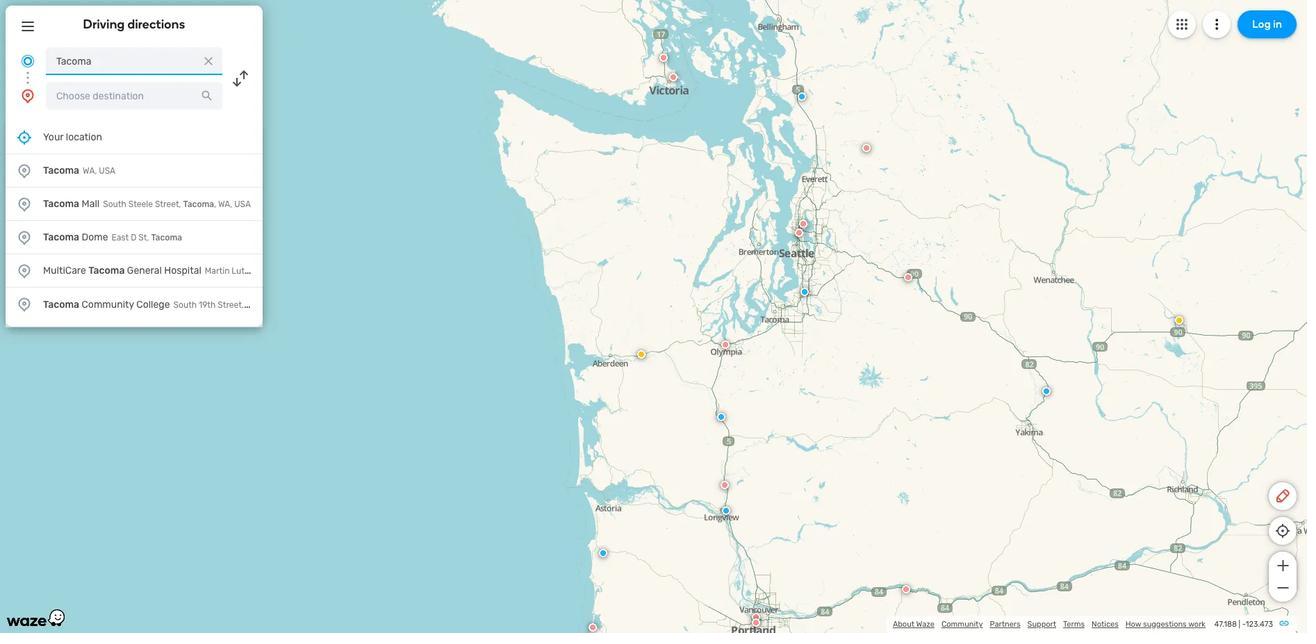 Task type: vqa. For each thing, say whether or not it's contained in the screenshot.
the topmost QUARTER
no



Task type: locate. For each thing, give the bounding box(es) containing it.
1 vertical spatial police image
[[599, 549, 607, 557]]

list box
[[6, 121, 263, 327]]

support link
[[1028, 620, 1056, 629]]

location image
[[16, 262, 33, 279]]

pencil image
[[1275, 488, 1291, 505]]

0 vertical spatial hazard image
[[1175, 316, 1184, 325]]

Choose destination text field
[[46, 82, 222, 110]]

road closed image
[[660, 54, 668, 62], [800, 219, 808, 227], [1122, 492, 1130, 500], [753, 615, 761, 623]]

police image
[[798, 92, 806, 101], [797, 288, 805, 297], [717, 413, 726, 421], [722, 507, 730, 515]]

0 horizontal spatial hazard image
[[637, 350, 646, 359]]

police image
[[1042, 387, 1051, 395], [599, 549, 607, 557]]

1 horizontal spatial police image
[[1042, 387, 1051, 395]]

link image
[[1279, 618, 1290, 629]]

1 horizontal spatial hazard image
[[1175, 316, 1184, 325]]

1 vertical spatial hazard image
[[637, 350, 646, 359]]

5 option from the top
[[6, 288, 263, 321]]

2 option from the top
[[6, 188, 263, 221]]

partners link
[[990, 620, 1021, 629]]

road closed image
[[669, 73, 678, 81], [862, 144, 871, 152], [795, 229, 803, 237], [904, 273, 913, 281], [721, 341, 730, 349], [721, 481, 729, 489], [902, 585, 910, 594], [752, 619, 760, 627], [589, 623, 597, 632]]

recenter image
[[16, 129, 33, 146]]

hazard image
[[1175, 316, 1184, 325], [637, 350, 646, 359]]

|
[[1239, 620, 1241, 629]]

terms
[[1063, 620, 1085, 629]]

option
[[6, 154, 263, 188], [6, 188, 263, 221], [6, 221, 263, 254], [6, 254, 263, 288], [6, 288, 263, 321]]

location image
[[19, 88, 36, 104], [16, 162, 33, 179], [16, 196, 33, 212], [16, 229, 33, 246], [16, 296, 33, 313]]

driving
[[83, 17, 125, 32]]

work
[[1189, 620, 1206, 629]]

about waze link
[[893, 620, 935, 629]]

x image
[[202, 54, 215, 68]]

driving directions
[[83, 17, 185, 32]]

community link
[[942, 620, 983, 629]]

community
[[942, 620, 983, 629]]

0 horizontal spatial police image
[[599, 549, 607, 557]]

3 option from the top
[[6, 221, 263, 254]]



Task type: describe. For each thing, give the bounding box(es) containing it.
how suggestions work link
[[1126, 620, 1206, 629]]

4 option from the top
[[6, 254, 263, 288]]

123.473
[[1246, 620, 1273, 629]]

about
[[893, 620, 915, 629]]

notices
[[1092, 620, 1119, 629]]

how
[[1126, 620, 1141, 629]]

zoom out image
[[1274, 580, 1292, 596]]

support
[[1028, 620, 1056, 629]]

current location image
[[19, 53, 36, 69]]

about waze community partners support terms notices how suggestions work
[[893, 620, 1206, 629]]

47.188 | -123.473
[[1215, 620, 1273, 629]]

Choose starting point text field
[[46, 47, 222, 75]]

0 vertical spatial police image
[[1042, 387, 1051, 395]]

zoom in image
[[1274, 557, 1292, 574]]

waze
[[916, 620, 935, 629]]

notices link
[[1092, 620, 1119, 629]]

suggestions
[[1143, 620, 1187, 629]]

47.188
[[1215, 620, 1237, 629]]

directions
[[128, 17, 185, 32]]

1 option from the top
[[6, 154, 263, 188]]

partners
[[990, 620, 1021, 629]]

-
[[1242, 620, 1246, 629]]

terms link
[[1063, 620, 1085, 629]]



